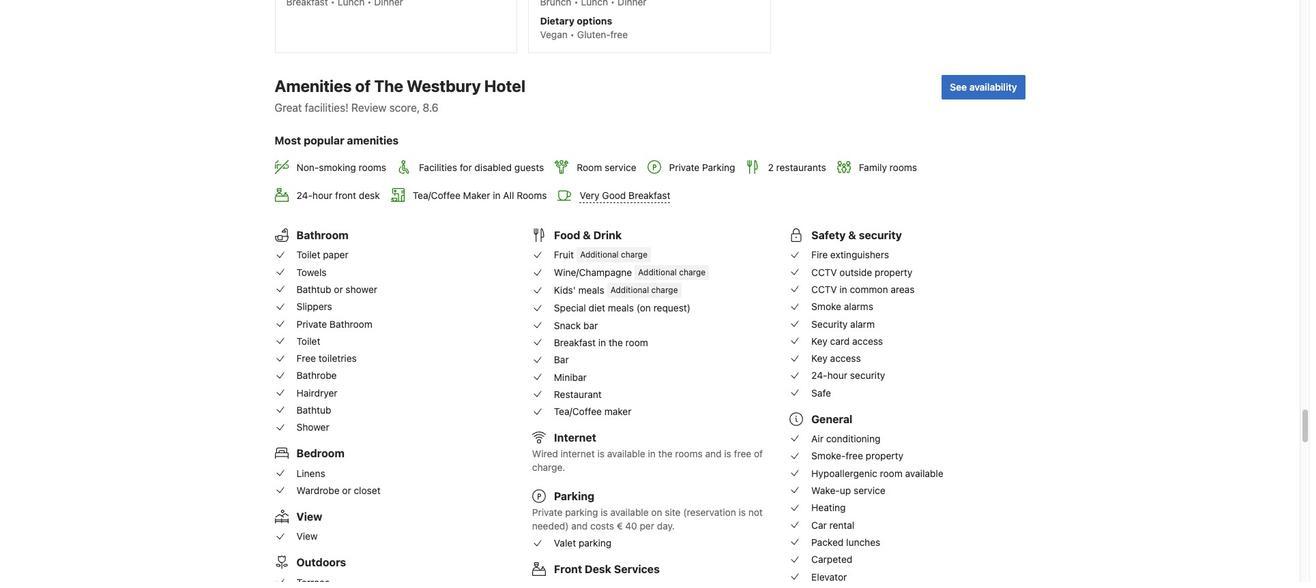 Task type: describe. For each thing, give the bounding box(es) containing it.
property for safety & security
[[875, 267, 913, 278]]

smoke alarms
[[812, 301, 874, 313]]

non-
[[297, 162, 319, 173]]

tea/coffee for tea/coffee maker in all rooms
[[413, 190, 461, 201]]

see
[[950, 81, 967, 93]]

costs
[[591, 521, 614, 533]]

front
[[554, 564, 582, 576]]

hypoallergenic room available
[[812, 468, 944, 480]]

cctv for cctv in common areas
[[812, 284, 837, 296]]

restaurant
[[554, 389, 602, 401]]

1 vertical spatial access
[[831, 353, 861, 365]]

front
[[335, 190, 356, 201]]

bathtub for bathtub or shower
[[297, 284, 331, 296]]

facilities!
[[305, 102, 349, 114]]

key for key card access
[[812, 336, 828, 347]]

towels
[[297, 267, 327, 278]]

outside
[[840, 267, 872, 278]]

family
[[859, 162, 887, 173]]

request)
[[654, 303, 691, 314]]

smoke
[[812, 301, 842, 313]]

food
[[554, 229, 581, 242]]

lunches
[[847, 537, 881, 549]]

0 vertical spatial meals
[[579, 285, 605, 296]]

safe
[[812, 388, 831, 399]]

needed)
[[532, 521, 569, 533]]

in inside wired internet is available in the rooms and is free of charge.
[[648, 449, 656, 460]]

car rental
[[812, 520, 855, 532]]

wine/champagne additional charge
[[554, 267, 706, 279]]

and inside private parking is available on site (reservation is not needed) and costs € 40 per day.
[[572, 521, 588, 533]]

carpeted
[[812, 554, 853, 566]]

very
[[580, 190, 600, 201]]

desk
[[585, 564, 612, 576]]

toilet for toilet
[[297, 336, 320, 347]]

shower
[[346, 284, 378, 296]]

extinguishers
[[831, 249, 889, 261]]

valet
[[554, 538, 576, 550]]

charge.
[[532, 462, 565, 474]]

bar
[[554, 354, 569, 366]]

per
[[640, 521, 655, 533]]

private for private parking is available on site (reservation is not needed) and costs € 40 per day.
[[532, 507, 563, 519]]

hypoallergenic
[[812, 468, 878, 480]]

shower
[[297, 422, 329, 434]]

wake-
[[812, 485, 840, 497]]

score,
[[390, 102, 420, 114]]

card
[[831, 336, 850, 347]]

parking for private
[[565, 507, 598, 519]]

0 horizontal spatial parking
[[554, 491, 595, 503]]

internet
[[554, 432, 597, 445]]

1 vertical spatial service
[[854, 485, 886, 497]]

car
[[812, 520, 827, 532]]

& for security
[[849, 229, 857, 242]]

maker
[[463, 190, 490, 201]]

room
[[577, 162, 602, 173]]

day.
[[657, 521, 675, 533]]

alarms
[[844, 301, 874, 313]]

(on
[[637, 303, 651, 314]]

or for wardrobe
[[342, 485, 351, 497]]

fruit
[[554, 249, 574, 261]]

heating
[[812, 503, 846, 514]]

the
[[374, 77, 403, 96]]

tea/coffee for tea/coffee maker
[[554, 406, 602, 418]]

safety
[[812, 229, 846, 242]]

wired internet is available in the rooms and is free of charge.
[[532, 449, 763, 474]]

24- for 24-hour front desk
[[297, 190, 313, 201]]

dietary options vegan • gluten-free
[[540, 15, 628, 41]]

2 view from the top
[[297, 531, 318, 543]]

is right internet
[[598, 449, 605, 460]]

fire
[[812, 249, 828, 261]]

restaurants
[[777, 162, 827, 173]]

private bathroom
[[297, 318, 373, 330]]

tea/coffee maker in all rooms
[[413, 190, 547, 201]]

(reservation
[[684, 507, 736, 519]]

amenities
[[275, 77, 352, 96]]

non-smoking rooms
[[297, 162, 386, 173]]

key card access
[[812, 336, 883, 347]]

drink
[[594, 229, 622, 242]]

toiletries
[[319, 353, 357, 365]]

site
[[665, 507, 681, 519]]

hour for front
[[313, 190, 333, 201]]

very good breakfast
[[580, 190, 671, 201]]

of inside amenities of the westbury hotel great facilities! review score, 8.6
[[355, 77, 371, 96]]

for
[[460, 162, 472, 173]]

key for key access
[[812, 353, 828, 365]]

great
[[275, 102, 302, 114]]

wardrobe
[[297, 485, 340, 497]]

good
[[602, 190, 626, 201]]

fruit additional charge
[[554, 249, 648, 261]]

free inside dietary options vegan • gluten-free
[[611, 29, 628, 41]]

internet
[[561, 449, 595, 460]]

on
[[652, 507, 663, 519]]

hairdryer
[[297, 388, 338, 399]]

available for parking
[[611, 507, 649, 519]]

1 vertical spatial room
[[880, 468, 903, 480]]

free inside wired internet is available in the rooms and is free of charge.
[[734, 449, 752, 460]]

smoking
[[319, 162, 356, 173]]

see availability button
[[942, 75, 1026, 100]]

paper
[[323, 249, 349, 261]]

outdoors
[[297, 557, 346, 570]]

or for bathtub
[[334, 284, 343, 296]]

gluten-
[[577, 29, 611, 41]]

options
[[577, 15, 613, 27]]

diet
[[589, 303, 606, 314]]

smoke-
[[812, 451, 846, 462]]

bathrobe
[[297, 370, 337, 382]]

1 horizontal spatial breakfast
[[629, 190, 671, 201]]

toilet for toilet paper
[[297, 249, 320, 261]]

amenities of the westbury hotel great facilities! review score, 8.6
[[275, 77, 526, 114]]

•
[[570, 29, 575, 41]]

bedroom
[[297, 448, 345, 460]]

1 horizontal spatial meals
[[608, 303, 634, 314]]

general
[[812, 414, 853, 426]]

hour for security
[[828, 370, 848, 382]]



Task type: vqa. For each thing, say whether or not it's contained in the screenshot.
the 2,087
no



Task type: locate. For each thing, give the bounding box(es) containing it.
free
[[611, 29, 628, 41], [734, 449, 752, 460], [846, 451, 863, 462]]

availability
[[970, 81, 1017, 93]]

tea/coffee
[[413, 190, 461, 201], [554, 406, 602, 418]]

1 horizontal spatial 24-
[[812, 370, 828, 382]]

is left not
[[739, 507, 746, 519]]

desk
[[359, 190, 380, 201]]

service down the hypoallergenic room available
[[854, 485, 886, 497]]

1 vertical spatial cctv
[[812, 284, 837, 296]]

24- up safe
[[812, 370, 828, 382]]

available for internet
[[607, 449, 646, 460]]

access
[[853, 336, 883, 347], [831, 353, 861, 365]]

0 horizontal spatial hour
[[313, 190, 333, 201]]

1 vertical spatial breakfast
[[554, 337, 596, 349]]

1 vertical spatial private
[[297, 318, 327, 330]]

room down "(on"
[[626, 337, 648, 349]]

conditioning
[[826, 434, 881, 445]]

free down "conditioning"
[[846, 451, 863, 462]]

0 horizontal spatial 24-
[[297, 190, 313, 201]]

charge for wine/champagne
[[679, 268, 706, 278]]

charge for fruit
[[621, 250, 648, 260]]

private parking
[[669, 162, 736, 173]]

private for private parking
[[669, 162, 700, 173]]

additional inside fruit additional charge
[[580, 250, 619, 260]]

0 vertical spatial parking
[[565, 507, 598, 519]]

wardrobe or closet
[[297, 485, 381, 497]]

cctv for cctv outside property
[[812, 267, 837, 278]]

hour left front
[[313, 190, 333, 201]]

1 vertical spatial charge
[[679, 268, 706, 278]]

see availability
[[950, 81, 1017, 93]]

0 vertical spatial bathroom
[[297, 229, 349, 242]]

safety & security
[[812, 229, 902, 242]]

most
[[275, 135, 301, 147]]

fire extinguishers
[[812, 249, 889, 261]]

2 bathtub from the top
[[297, 405, 331, 416]]

air
[[812, 434, 824, 445]]

1 vertical spatial view
[[297, 531, 318, 543]]

private
[[669, 162, 700, 173], [297, 318, 327, 330], [532, 507, 563, 519]]

bathtub up shower
[[297, 405, 331, 416]]

0 vertical spatial service
[[605, 162, 637, 173]]

bathroom up toilet paper
[[297, 229, 349, 242]]

rooms up the site
[[675, 449, 703, 460]]

packed
[[812, 537, 844, 549]]

closet
[[354, 485, 381, 497]]

0 vertical spatial cctv
[[812, 267, 837, 278]]

vegan
[[540, 29, 568, 41]]

breakfast right good
[[629, 190, 671, 201]]

0 vertical spatial access
[[853, 336, 883, 347]]

0 horizontal spatial &
[[583, 229, 591, 242]]

service up very good breakfast
[[605, 162, 637, 173]]

0 vertical spatial or
[[334, 284, 343, 296]]

disabled
[[475, 162, 512, 173]]

rooms
[[359, 162, 386, 173], [890, 162, 918, 173], [675, 449, 703, 460]]

1 vertical spatial hour
[[828, 370, 848, 382]]

toilet up towels
[[297, 249, 320, 261]]

0 vertical spatial breakfast
[[629, 190, 671, 201]]

2 restaurants
[[768, 162, 827, 173]]

cctv outside property
[[812, 267, 913, 278]]

wired
[[532, 449, 558, 460]]

amenities
[[347, 135, 399, 147]]

0 vertical spatial the
[[609, 337, 623, 349]]

private down "slippers"
[[297, 318, 327, 330]]

available inside wired internet is available in the rooms and is free of charge.
[[607, 449, 646, 460]]

24-hour security
[[812, 370, 886, 382]]

24- down "non-"
[[297, 190, 313, 201]]

0 vertical spatial and
[[706, 449, 722, 460]]

food & drink
[[554, 229, 622, 242]]

parking for valet
[[579, 538, 612, 550]]

view
[[297, 511, 322, 524], [297, 531, 318, 543]]

the up the site
[[659, 449, 673, 460]]

2 vertical spatial charge
[[652, 285, 678, 296]]

cctv
[[812, 267, 837, 278], [812, 284, 837, 296]]

0 horizontal spatial breakfast
[[554, 337, 596, 349]]

2 key from the top
[[812, 353, 828, 365]]

snack
[[554, 320, 581, 331]]

up
[[840, 485, 851, 497]]

security up extinguishers
[[859, 229, 902, 242]]

2 & from the left
[[849, 229, 857, 242]]

1 vertical spatial of
[[754, 449, 763, 460]]

bathroom down shower
[[330, 318, 373, 330]]

security
[[812, 318, 848, 330]]

& right food
[[583, 229, 591, 242]]

2 vertical spatial additional
[[611, 285, 649, 296]]

free down options
[[611, 29, 628, 41]]

1 horizontal spatial and
[[706, 449, 722, 460]]

maker
[[605, 406, 632, 418]]

and up (reservation
[[706, 449, 722, 460]]

€ 40
[[617, 521, 637, 533]]

0 horizontal spatial tea/coffee
[[413, 190, 461, 201]]

minibar
[[554, 372, 587, 383]]

kids'
[[554, 285, 576, 296]]

and up valet parking in the left of the page
[[572, 521, 588, 533]]

1 vertical spatial tea/coffee
[[554, 406, 602, 418]]

1 horizontal spatial the
[[659, 449, 673, 460]]

1 vertical spatial meals
[[608, 303, 634, 314]]

2 vertical spatial private
[[532, 507, 563, 519]]

additional up wine/champagne
[[580, 250, 619, 260]]

access down key card access
[[831, 353, 861, 365]]

1 horizontal spatial charge
[[652, 285, 678, 296]]

of
[[355, 77, 371, 96], [754, 449, 763, 460]]

view up outdoors
[[297, 531, 318, 543]]

in up on
[[648, 449, 656, 460]]

key down "security"
[[812, 336, 828, 347]]

bathtub up "slippers"
[[297, 284, 331, 296]]

1 vertical spatial bathroom
[[330, 318, 373, 330]]

rooms down amenities
[[359, 162, 386, 173]]

parking
[[565, 507, 598, 519], [579, 538, 612, 550]]

1 bathtub from the top
[[297, 284, 331, 296]]

2 horizontal spatial free
[[846, 451, 863, 462]]

additional inside kids' meals additional charge
[[611, 285, 649, 296]]

cctv down fire
[[812, 267, 837, 278]]

0 horizontal spatial private
[[297, 318, 327, 330]]

cctv up the smoke
[[812, 284, 837, 296]]

review
[[352, 102, 387, 114]]

private for private bathroom
[[297, 318, 327, 330]]

0 vertical spatial property
[[875, 267, 913, 278]]

is up costs
[[601, 507, 608, 519]]

1 cctv from the top
[[812, 267, 837, 278]]

rooms right family at right
[[890, 162, 918, 173]]

available inside private parking is available on site (reservation is not needed) and costs € 40 per day.
[[611, 507, 649, 519]]

bathtub
[[297, 284, 331, 296], [297, 405, 331, 416]]

westbury
[[407, 77, 481, 96]]

0 vertical spatial available
[[607, 449, 646, 460]]

all
[[503, 190, 514, 201]]

0 horizontal spatial charge
[[621, 250, 648, 260]]

free toiletries
[[297, 353, 357, 365]]

1 vertical spatial bathtub
[[297, 405, 331, 416]]

additional for fruit
[[580, 250, 619, 260]]

1 vertical spatial and
[[572, 521, 588, 533]]

in
[[493, 190, 501, 201], [840, 284, 848, 296], [599, 337, 606, 349], [648, 449, 656, 460]]

1 horizontal spatial parking
[[702, 162, 736, 173]]

tea/coffee down restaurant
[[554, 406, 602, 418]]

meals down kids' meals additional charge
[[608, 303, 634, 314]]

private up very good breakfast
[[669, 162, 700, 173]]

security for 24-hour security
[[850, 370, 886, 382]]

the inside wired internet is available in the rooms and is free of charge.
[[659, 449, 673, 460]]

1 key from the top
[[812, 336, 828, 347]]

of inside wired internet is available in the rooms and is free of charge.
[[754, 449, 763, 460]]

service
[[605, 162, 637, 173], [854, 485, 886, 497]]

1 vertical spatial key
[[812, 353, 828, 365]]

common
[[850, 284, 888, 296]]

1 horizontal spatial rooms
[[675, 449, 703, 460]]

0 vertical spatial private
[[669, 162, 700, 173]]

1 vertical spatial parking
[[554, 491, 595, 503]]

0 vertical spatial charge
[[621, 250, 648, 260]]

1 & from the left
[[583, 229, 591, 242]]

tea/coffee down facilities
[[413, 190, 461, 201]]

2 vertical spatial available
[[611, 507, 649, 519]]

room
[[626, 337, 648, 349], [880, 468, 903, 480]]

parking left 2
[[702, 162, 736, 173]]

1 vertical spatial or
[[342, 485, 351, 497]]

security down key access at the bottom right
[[850, 370, 886, 382]]

hour down key access at the bottom right
[[828, 370, 848, 382]]

0 vertical spatial additional
[[580, 250, 619, 260]]

2 horizontal spatial rooms
[[890, 162, 918, 173]]

parking down costs
[[579, 538, 612, 550]]

0 vertical spatial key
[[812, 336, 828, 347]]

hour
[[313, 190, 333, 201], [828, 370, 848, 382]]

wake-up service
[[812, 485, 886, 497]]

breakfast down snack bar
[[554, 337, 596, 349]]

1 horizontal spatial room
[[880, 468, 903, 480]]

1 horizontal spatial of
[[754, 449, 763, 460]]

1 horizontal spatial tea/coffee
[[554, 406, 602, 418]]

1 horizontal spatial free
[[734, 449, 752, 460]]

toilet paper
[[297, 249, 349, 261]]

toilet
[[297, 249, 320, 261], [297, 336, 320, 347]]

private up needed)
[[532, 507, 563, 519]]

of up review
[[355, 77, 371, 96]]

2 horizontal spatial private
[[669, 162, 700, 173]]

charge inside fruit additional charge
[[621, 250, 648, 260]]

access down alarm
[[853, 336, 883, 347]]

property up the hypoallergenic room available
[[866, 451, 904, 462]]

2 horizontal spatial charge
[[679, 268, 706, 278]]

bathtub for bathtub
[[297, 405, 331, 416]]

0 horizontal spatial the
[[609, 337, 623, 349]]

rooms
[[517, 190, 547, 201]]

charge inside kids' meals additional charge
[[652, 285, 678, 296]]

free up not
[[734, 449, 752, 460]]

0 vertical spatial room
[[626, 337, 648, 349]]

in left all on the top of the page
[[493, 190, 501, 201]]

additional down wine/champagne additional charge
[[611, 285, 649, 296]]

or left closet
[[342, 485, 351, 497]]

free
[[297, 353, 316, 365]]

0 vertical spatial toilet
[[297, 249, 320, 261]]

2 cctv from the top
[[812, 284, 837, 296]]

1 vertical spatial additional
[[638, 268, 677, 278]]

1 horizontal spatial &
[[849, 229, 857, 242]]

linens
[[297, 468, 325, 480]]

1 vertical spatial parking
[[579, 538, 612, 550]]

1 vertical spatial property
[[866, 451, 904, 462]]

the down special diet meals (on request)
[[609, 337, 623, 349]]

additional
[[580, 250, 619, 260], [638, 268, 677, 278], [611, 285, 649, 296]]

& for drink
[[583, 229, 591, 242]]

in down 'diet'
[[599, 337, 606, 349]]

toilet up free
[[297, 336, 320, 347]]

rooms inside wired internet is available in the rooms and is free of charge.
[[675, 449, 703, 460]]

2 toilet from the top
[[297, 336, 320, 347]]

0 vertical spatial security
[[859, 229, 902, 242]]

special diet meals (on request)
[[554, 303, 691, 314]]

hotel
[[484, 77, 526, 96]]

0 horizontal spatial rooms
[[359, 162, 386, 173]]

1 toilet from the top
[[297, 249, 320, 261]]

1 vertical spatial security
[[850, 370, 886, 382]]

the
[[609, 337, 623, 349], [659, 449, 673, 460]]

is
[[598, 449, 605, 460], [725, 449, 732, 460], [601, 507, 608, 519], [739, 507, 746, 519]]

& up fire extinguishers at the top right
[[849, 229, 857, 242]]

0 horizontal spatial of
[[355, 77, 371, 96]]

0 vertical spatial 24-
[[297, 190, 313, 201]]

key access
[[812, 353, 861, 365]]

0 horizontal spatial room
[[626, 337, 648, 349]]

parking up costs
[[565, 507, 598, 519]]

services
[[614, 564, 660, 576]]

1 vertical spatial 24-
[[812, 370, 828, 382]]

0 vertical spatial parking
[[702, 162, 736, 173]]

not
[[749, 507, 763, 519]]

and inside wired internet is available in the rooms and is free of charge.
[[706, 449, 722, 460]]

0 horizontal spatial meals
[[579, 285, 605, 296]]

1 vertical spatial the
[[659, 449, 673, 460]]

property up areas
[[875, 267, 913, 278]]

breakfast
[[629, 190, 671, 201], [554, 337, 596, 349]]

0 vertical spatial hour
[[313, 190, 333, 201]]

0 horizontal spatial free
[[611, 29, 628, 41]]

key down key card access
[[812, 353, 828, 365]]

1 vertical spatial available
[[906, 468, 944, 480]]

is up (reservation
[[725, 449, 732, 460]]

2
[[768, 162, 774, 173]]

private inside private parking is available on site (reservation is not needed) and costs € 40 per day.
[[532, 507, 563, 519]]

cctv in common areas
[[812, 284, 915, 296]]

parking inside private parking is available on site (reservation is not needed) and costs € 40 per day.
[[565, 507, 598, 519]]

1 horizontal spatial service
[[854, 485, 886, 497]]

property for general
[[866, 451, 904, 462]]

0 vertical spatial tea/coffee
[[413, 190, 461, 201]]

room down smoke-free property
[[880, 468, 903, 480]]

meals down wine/champagne
[[579, 285, 605, 296]]

facilities for disabled guests
[[419, 162, 544, 173]]

8.6
[[423, 102, 439, 114]]

1 view from the top
[[297, 511, 322, 524]]

0 horizontal spatial and
[[572, 521, 588, 533]]

popular
[[304, 135, 345, 147]]

0 vertical spatial bathtub
[[297, 284, 331, 296]]

or left shower
[[334, 284, 343, 296]]

parking up needed)
[[554, 491, 595, 503]]

of up not
[[754, 449, 763, 460]]

24- for 24-hour security
[[812, 370, 828, 382]]

0 vertical spatial view
[[297, 511, 322, 524]]

additional up "(on"
[[638, 268, 677, 278]]

additional for wine/champagne
[[638, 268, 677, 278]]

security for safety & security
[[859, 229, 902, 242]]

in up smoke alarms
[[840, 284, 848, 296]]

special
[[554, 303, 586, 314]]

additional inside wine/champagne additional charge
[[638, 268, 677, 278]]

0 horizontal spatial service
[[605, 162, 637, 173]]

view down wardrobe
[[297, 511, 322, 524]]

charge inside wine/champagne additional charge
[[679, 268, 706, 278]]

1 horizontal spatial hour
[[828, 370, 848, 382]]

0 vertical spatial of
[[355, 77, 371, 96]]

1 vertical spatial toilet
[[297, 336, 320, 347]]

1 horizontal spatial private
[[532, 507, 563, 519]]

smoke-free property
[[812, 451, 904, 462]]

slippers
[[297, 301, 332, 313]]



